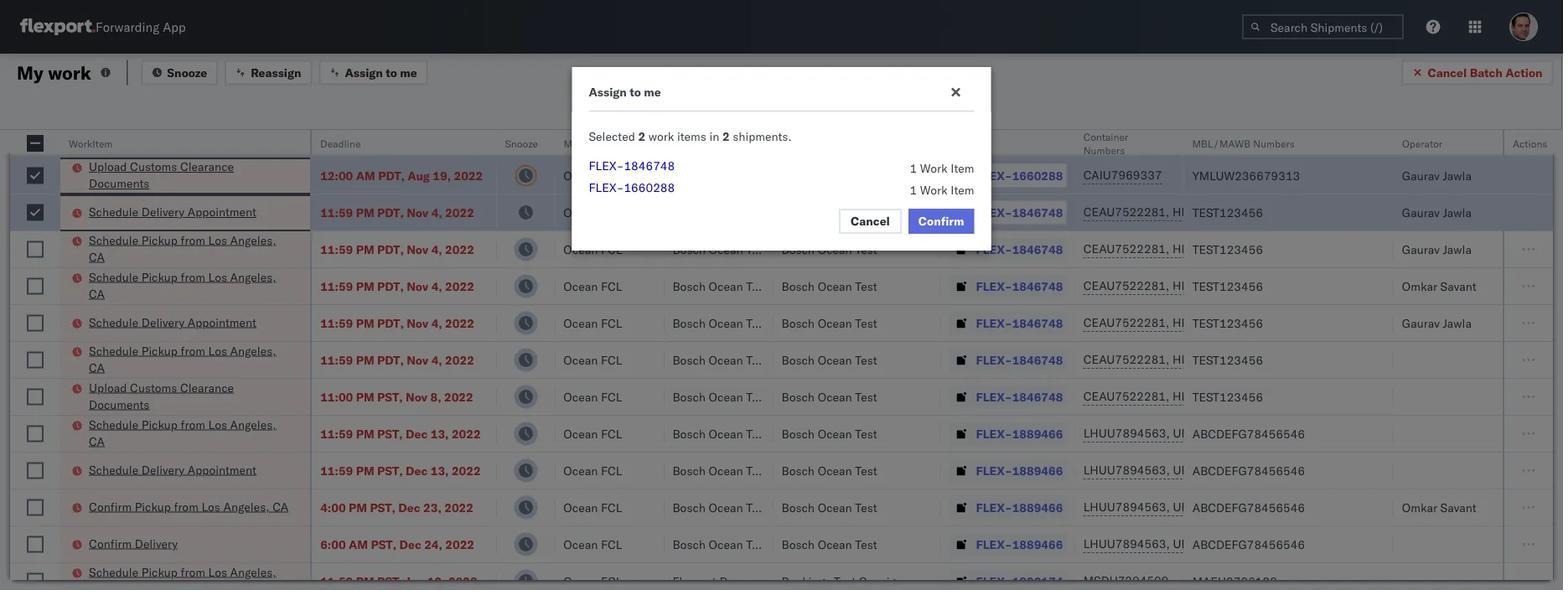 Task type: vqa. For each thing, say whether or not it's contained in the screenshot.
third Schedule Delivery Appointment from the bottom of the page
yes



Task type: describe. For each thing, give the bounding box(es) containing it.
cancel for cancel
[[851, 214, 890, 229]]

ca for 5th schedule pickup from los angeles, ca button
[[89, 582, 105, 590]]

2 abcdefg78456546 from the top
[[1193, 463, 1306, 478]]

savant for lhuu7894563, uetu5238478
[[1441, 500, 1477, 515]]

3 gaurav from the top
[[1403, 242, 1441, 257]]

cancel for cancel batch action
[[1428, 65, 1468, 80]]

3 4, from the top
[[432, 279, 442, 293]]

1 jawla from the top
[[1444, 168, 1472, 183]]

8,
[[431, 390, 442, 404]]

delivery for 1st schedule delivery appointment button from the bottom of the page
[[142, 462, 185, 477]]

2 uetu5238478 from the top
[[1174, 463, 1255, 478]]

4 hlxu8034992 from the top
[[1262, 315, 1344, 330]]

5 test123456 from the top
[[1193, 353, 1264, 367]]

6 schedule from the top
[[89, 417, 139, 432]]

my work
[[17, 61, 91, 84]]

delivery for confirm delivery button
[[135, 536, 178, 551]]

12:00
[[320, 168, 353, 183]]

2 schedule delivery appointment button from the top
[[89, 314, 257, 332]]

cancel batch action button
[[1402, 60, 1554, 85]]

selected
[[589, 129, 636, 144]]

1 for 1846748
[[910, 161, 918, 176]]

1 13, from the top
[[431, 426, 449, 441]]

documents for 11:00 pm pst, nov 8, 2022
[[89, 397, 150, 412]]

app
[[163, 19, 186, 35]]

client name button
[[664, 133, 757, 150]]

3 schedule delivery appointment button from the top
[[89, 462, 257, 480]]

1 hlxu6269489, from the top
[[1173, 205, 1259, 219]]

confirm for confirm
[[919, 214, 965, 229]]

pdt, for upload customs clearance documents "link" for 12:00 am pdt, aug 19, 2022
[[378, 168, 405, 183]]

caiu7969337
[[1084, 168, 1163, 182]]

3 resize handle column header from the left
[[477, 130, 497, 590]]

5 schedule pickup from los angeles, ca from the top
[[89, 565, 276, 590]]

2 flex-1889466 from the top
[[977, 463, 1064, 478]]

selected 2 work items in 2 shipments.
[[589, 129, 792, 144]]

pst, down 11:00 pm pst, nov 8, 2022
[[377, 426, 403, 441]]

19,
[[433, 168, 451, 183]]

1 ceau7522281, hlxu6269489, hlxu8034992 from the top
[[1084, 205, 1344, 219]]

0 horizontal spatial flex-1660288
[[589, 180, 675, 195]]

schedule pickup from los angeles, ca link for fifth schedule pickup from los angeles, ca button from the bottom
[[89, 232, 289, 265]]

3 hlxu6269489, from the top
[[1173, 278, 1259, 293]]

name
[[703, 137, 729, 150]]

1 ocean fcl from the top
[[564, 168, 622, 183]]

4 resize handle column header from the left
[[535, 130, 555, 590]]

2 lhuu7894563, from the top
[[1084, 463, 1171, 478]]

6 ceau7522281, hlxu6269489, hlxu8034992 from the top
[[1084, 389, 1344, 404]]

9 resize handle column header from the left
[[1165, 130, 1185, 590]]

omkar for ceau7522281, hlxu6269489, hlxu8034992
[[1403, 279, 1438, 293]]

8 ocean fcl from the top
[[564, 426, 622, 441]]

client
[[673, 137, 700, 150]]

nov for third schedule pickup from los angeles, ca button from the top
[[407, 353, 429, 367]]

delivery for 3rd schedule delivery appointment button from the bottom
[[142, 205, 185, 219]]

1 horizontal spatial snooze
[[505, 137, 538, 150]]

confirm delivery button
[[89, 535, 178, 554]]

bookings
[[782, 574, 831, 589]]

upload for 12:00 am pdt, aug 19, 2022
[[89, 159, 127, 174]]

clearance for 12:00 am pdt, aug 19, 2022
[[180, 159, 234, 174]]

flexport demo consignee for flex-1660288
[[673, 168, 810, 183]]

3 11:59 from the top
[[320, 279, 353, 293]]

client name
[[673, 137, 729, 150]]

2023
[[449, 574, 478, 589]]

demo for flex-1660288
[[720, 168, 751, 183]]

confirm button
[[909, 209, 975, 234]]

12,
[[427, 574, 446, 589]]

cancel button
[[839, 209, 902, 234]]

5 hlxu8034992 from the top
[[1262, 352, 1344, 367]]

mode
[[564, 137, 590, 150]]

4 schedule from the top
[[89, 315, 139, 330]]

msdu7304509
[[1084, 574, 1169, 588]]

1 2 from the left
[[639, 129, 646, 144]]

1 schedule delivery appointment button from the top
[[89, 204, 257, 222]]

4 1889466 from the top
[[1013, 537, 1064, 552]]

4 11:59 pm pdt, nov 4, 2022 from the top
[[320, 316, 474, 330]]

mode button
[[555, 133, 648, 150]]

5 resize handle column header from the left
[[644, 130, 664, 590]]

6 resize handle column header from the left
[[753, 130, 774, 590]]

1 schedule pickup from los angeles, ca from the top
[[89, 233, 276, 264]]

24,
[[424, 537, 443, 552]]

omkar savant for lhuu7894563, uetu5238478
[[1403, 500, 1477, 515]]

dec up 23,
[[406, 463, 428, 478]]

nov for fifth schedule pickup from los angeles, ca button from the bottom
[[407, 242, 429, 257]]

numbers for mbl/mawb numbers
[[1254, 137, 1296, 150]]

1 vertical spatial assign to me
[[589, 85, 661, 99]]

11:00 pm pst, nov 8, 2022
[[320, 390, 474, 404]]

1 horizontal spatial work
[[649, 129, 675, 144]]

2 4, from the top
[[432, 242, 442, 257]]

omkar savant for ceau7522281, hlxu6269489, hlxu8034992
[[1403, 279, 1477, 293]]

3 schedule from the top
[[89, 270, 139, 284]]

3 hlxu8034992 from the top
[[1262, 278, 1344, 293]]

assign to me button
[[319, 60, 428, 85]]

flex-1893174
[[977, 574, 1064, 589]]

schedule delivery appointment for 1st schedule delivery appointment button from the bottom of the page
[[89, 462, 257, 477]]

5 schedule from the top
[[89, 343, 139, 358]]

ca for confirm pickup from los angeles, ca button
[[273, 499, 289, 514]]

2 2 from the left
[[723, 129, 730, 144]]

cancel batch action
[[1428, 65, 1543, 80]]

angeles, inside button
[[223, 499, 270, 514]]

consignee inside button
[[782, 137, 830, 150]]

3 fcl from the top
[[601, 242, 622, 257]]

5 11:59 from the top
[[320, 353, 353, 367]]

from inside button
[[174, 499, 199, 514]]

3 flex-1889466 from the top
[[977, 500, 1064, 515]]

upload customs clearance documents button for 11:00 pm pst, nov 8, 2022
[[89, 379, 289, 415]]

3 lhuu7894563, uetu5238478 from the top
[[1084, 500, 1255, 514]]

confirm delivery
[[89, 536, 178, 551]]

1 abcdefg78456546 from the top
[[1193, 426, 1306, 441]]

ca for third schedule pickup from los angeles, ca button from the top
[[89, 360, 105, 375]]

3 uetu5238478 from the top
[[1174, 500, 1255, 514]]

3 ocean fcl from the top
[[564, 242, 622, 257]]

forwarding app
[[96, 19, 186, 35]]

ceau7522281, for upload customs clearance documents "link" for 11:00 pm pst, nov 8, 2022
[[1084, 389, 1170, 404]]

1 uetu5238478 from the top
[[1174, 426, 1255, 441]]

1 schedule from the top
[[89, 205, 139, 219]]

6 11:59 from the top
[[320, 426, 353, 441]]

2 gaurav from the top
[[1403, 205, 1441, 220]]

6:00 am pst, dec 24, 2022
[[320, 537, 475, 552]]

12:00 am pdt, aug 19, 2022
[[320, 168, 483, 183]]

1 horizontal spatial me
[[644, 85, 661, 99]]

1 ceau7522281, from the top
[[1084, 205, 1170, 219]]

jan
[[406, 574, 425, 589]]

ceau7522281, for schedule pickup from los angeles, ca link corresponding to fifth schedule pickup from los angeles, ca button from the bottom
[[1084, 242, 1170, 256]]

flex-1660288 link
[[589, 180, 675, 199]]

aug
[[408, 168, 430, 183]]

4 ceau7522281, from the top
[[1084, 315, 1170, 330]]

my
[[17, 61, 43, 84]]

schedule delivery appointment link for second schedule delivery appointment button from the bottom of the page
[[89, 314, 257, 331]]

schedule delivery appointment link for 3rd schedule delivery appointment button from the bottom
[[89, 204, 257, 221]]

1 work item for flex-1660288
[[910, 183, 975, 197]]

flexport for 11:59 pm pst, jan 12, 2023
[[673, 574, 717, 589]]

11:59 pm pdt, nov 4, 2022 for second schedule pickup from los angeles, ca button from the top
[[320, 279, 474, 293]]

ymluw236679313
[[1193, 168, 1301, 183]]

consignee button
[[774, 133, 925, 150]]

6 hlxu8034992 from the top
[[1262, 389, 1344, 404]]

reassign
[[251, 65, 301, 80]]

6 hlxu6269489, from the top
[[1173, 389, 1259, 404]]

to inside button
[[386, 65, 397, 80]]

4 fcl from the top
[[601, 279, 622, 293]]

4 schedule pickup from los angeles, ca button from the top
[[89, 416, 289, 452]]

operator
[[1403, 137, 1443, 150]]

ca for second schedule pickup from los angeles, ca button from the top
[[89, 286, 105, 301]]

confirm pickup from los angeles, ca button
[[89, 499, 289, 517]]

3 ceau7522281, hlxu6269489, hlxu8034992 from the top
[[1084, 278, 1344, 293]]

in
[[710, 129, 720, 144]]

snooze button
[[141, 60, 218, 85]]

pst, up 6:00 am pst, dec 24, 2022
[[370, 500, 396, 515]]

7 ocean fcl from the top
[[564, 390, 622, 404]]

upload customs clearance documents button for 12:00 am pdt, aug 19, 2022
[[89, 158, 289, 194]]

4 hlxu6269489, from the top
[[1173, 315, 1259, 330]]

ceau7522281, for second schedule pickup from los angeles, ca button from the top's schedule pickup from los angeles, ca link
[[1084, 278, 1170, 293]]

container numbers
[[1084, 130, 1129, 156]]

customs for 11:00
[[130, 380, 177, 395]]

6 fcl from the top
[[601, 353, 622, 367]]

workitem
[[69, 137, 113, 150]]

4:00
[[320, 500, 346, 515]]

deadline button
[[312, 133, 480, 150]]

3 abcdefg78456546 from the top
[[1193, 500, 1306, 515]]

nov for second schedule pickup from los angeles, ca button from the top
[[407, 279, 429, 293]]

shipments.
[[733, 129, 792, 144]]

3 1889466 from the top
[[1013, 500, 1064, 515]]

clearance for 11:00 pm pst, nov 8, 2022
[[180, 380, 234, 395]]

4 4, from the top
[[432, 316, 442, 330]]

11 fcl from the top
[[601, 537, 622, 552]]

8 11:59 from the top
[[320, 574, 353, 589]]

1 for 1660288
[[910, 183, 918, 197]]

1 resize handle column header from the left
[[40, 130, 60, 590]]

2 resize handle column header from the left
[[290, 130, 310, 590]]

4 lhuu7894563, from the top
[[1084, 537, 1171, 551]]

action
[[1506, 65, 1543, 80]]

7 resize handle column header from the left
[[921, 130, 941, 590]]

2 ceau7522281, hlxu6269489, hlxu8034992 from the top
[[1084, 242, 1344, 256]]

dec left 23,
[[399, 500, 421, 515]]

pdt, for schedule pickup from los angeles, ca link corresponding to third schedule pickup from los angeles, ca button from the top
[[377, 353, 404, 367]]

1 gaurav jawla from the top
[[1403, 168, 1472, 183]]

8 fcl from the top
[[601, 426, 622, 441]]



Task type: locate. For each thing, give the bounding box(es) containing it.
1 vertical spatial 13,
[[431, 463, 449, 478]]

11:59 pm pst, dec 13, 2022 down 11:00 pm pst, nov 8, 2022
[[320, 426, 481, 441]]

numbers up ymluw236679313 on the right top
[[1254, 137, 1296, 150]]

9 fcl from the top
[[601, 463, 622, 478]]

0 vertical spatial upload customs clearance documents link
[[89, 158, 289, 192]]

flexport demo consignee for flex-1893174
[[673, 574, 810, 589]]

documents for 12:00 am pdt, aug 19, 2022
[[89, 176, 150, 191]]

1 hlxu8034992 from the top
[[1262, 205, 1344, 219]]

schedule pickup from los angeles, ca link for second schedule pickup from los angeles, ca button from the top
[[89, 269, 289, 302]]

None checkbox
[[27, 204, 44, 221], [27, 315, 44, 332], [27, 352, 44, 369], [27, 389, 44, 405], [27, 426, 44, 442], [27, 499, 44, 516], [27, 204, 44, 221], [27, 315, 44, 332], [27, 352, 44, 369], [27, 389, 44, 405], [27, 426, 44, 442], [27, 499, 44, 516]]

0 horizontal spatial me
[[400, 65, 417, 80]]

6 test123456 from the top
[[1193, 390, 1264, 404]]

0 horizontal spatial to
[[386, 65, 397, 80]]

2 right selected
[[639, 129, 646, 144]]

flexport
[[673, 168, 717, 183], [673, 574, 717, 589]]

customs
[[130, 159, 177, 174], [130, 380, 177, 395]]

0 vertical spatial am
[[356, 168, 375, 183]]

ocean fcl
[[564, 168, 622, 183], [564, 205, 622, 220], [564, 242, 622, 257], [564, 279, 622, 293], [564, 316, 622, 330], [564, 353, 622, 367], [564, 390, 622, 404], [564, 426, 622, 441], [564, 463, 622, 478], [564, 500, 622, 515], [564, 537, 622, 552], [564, 574, 622, 589]]

workitem button
[[60, 133, 294, 150]]

2 schedule pickup from los angeles, ca button from the top
[[89, 269, 289, 304]]

11:00
[[320, 390, 353, 404]]

1 vertical spatial omkar savant
[[1403, 500, 1477, 515]]

1893174
[[1013, 574, 1064, 589]]

flex-1889466 button
[[950, 422, 1067, 446], [950, 422, 1067, 446], [950, 459, 1067, 483], [950, 459, 1067, 483], [950, 496, 1067, 519], [950, 496, 1067, 519], [950, 533, 1067, 556], [950, 533, 1067, 556]]

me inside button
[[400, 65, 417, 80]]

mbl/mawb numbers button
[[1185, 133, 1378, 150]]

snooze
[[167, 65, 207, 80], [505, 137, 538, 150]]

1 vertical spatial upload customs clearance documents
[[89, 380, 234, 412]]

1 lhuu7894563, from the top
[[1084, 426, 1171, 441]]

1 vertical spatial omkar
[[1403, 500, 1438, 515]]

1 vertical spatial schedule delivery appointment link
[[89, 314, 257, 331]]

pst, up 4:00 pm pst, dec 23, 2022
[[377, 463, 403, 478]]

omkar savant
[[1403, 279, 1477, 293], [1403, 500, 1477, 515]]

numbers for container numbers
[[1084, 144, 1125, 156]]

1 1 work item from the top
[[910, 161, 975, 176]]

pdt, for schedule pickup from los angeles, ca link corresponding to fifth schedule pickup from los angeles, ca button from the bottom
[[377, 242, 404, 257]]

upload customs clearance documents button
[[89, 158, 289, 194], [89, 379, 289, 415]]

11 resize handle column header from the left
[[1483, 130, 1503, 590]]

to up selected
[[630, 85, 641, 99]]

bosch
[[782, 205, 815, 220], [673, 242, 706, 257], [782, 242, 815, 257], [673, 279, 706, 293], [782, 279, 815, 293], [673, 316, 706, 330], [782, 316, 815, 330], [673, 353, 706, 367], [782, 353, 815, 367], [673, 390, 706, 404], [782, 390, 815, 404], [673, 426, 706, 441], [782, 426, 815, 441], [673, 463, 706, 478], [782, 463, 815, 478], [673, 500, 706, 515], [782, 500, 815, 515], [673, 537, 706, 552], [782, 537, 815, 552]]

1 vertical spatial confirm
[[89, 499, 132, 514]]

1 vertical spatial schedule delivery appointment button
[[89, 314, 257, 332]]

10 fcl from the top
[[601, 500, 622, 515]]

upload customs clearance documents link for 12:00 am pdt, aug 19, 2022
[[89, 158, 289, 192]]

batch
[[1471, 65, 1503, 80]]

confirm for confirm pickup from los angeles, ca
[[89, 499, 132, 514]]

1 clearance from the top
[[180, 159, 234, 174]]

schedule pickup from los angeles, ca link for third schedule pickup from los angeles, ca button from the top
[[89, 343, 289, 376]]

1 vertical spatial customs
[[130, 380, 177, 395]]

1 11:59 pm pdt, nov 4, 2022 from the top
[[320, 205, 474, 220]]

am right "6:00"
[[349, 537, 368, 552]]

forwarding
[[96, 19, 160, 35]]

pm
[[356, 205, 375, 220], [356, 242, 375, 257], [356, 279, 375, 293], [356, 316, 375, 330], [356, 353, 375, 367], [356, 390, 375, 404], [356, 426, 375, 441], [356, 463, 375, 478], [349, 500, 367, 515], [356, 574, 375, 589]]

me up selected 2 work items in 2 shipments.
[[644, 85, 661, 99]]

resize handle column header
[[40, 130, 60, 590], [290, 130, 310, 590], [477, 130, 497, 590], [535, 130, 555, 590], [644, 130, 664, 590], [753, 130, 774, 590], [921, 130, 941, 590], [1055, 130, 1076, 590], [1165, 130, 1185, 590], [1374, 130, 1394, 590], [1483, 130, 1503, 590], [1534, 130, 1554, 590]]

1 vertical spatial documents
[[89, 397, 150, 412]]

1 1889466 from the top
[[1013, 426, 1064, 441]]

2 test123456 from the top
[[1193, 242, 1264, 257]]

pst,
[[377, 390, 403, 404], [377, 426, 403, 441], [377, 463, 403, 478], [370, 500, 396, 515], [371, 537, 397, 552], [377, 574, 403, 589]]

3 schedule delivery appointment link from the top
[[89, 462, 257, 478]]

cancel
[[1428, 65, 1468, 80], [851, 214, 890, 229]]

1 horizontal spatial 1660288
[[1013, 168, 1064, 183]]

cancel left confirm button
[[851, 214, 890, 229]]

5 ocean fcl from the top
[[564, 316, 622, 330]]

container numbers button
[[1076, 127, 1168, 157]]

schedule delivery appointment for second schedule delivery appointment button from the bottom of the page
[[89, 315, 257, 330]]

mbl/mawb
[[1193, 137, 1251, 150]]

0 vertical spatial snooze
[[167, 65, 207, 80]]

schedule
[[89, 205, 139, 219], [89, 233, 139, 247], [89, 270, 139, 284], [89, 315, 139, 330], [89, 343, 139, 358], [89, 417, 139, 432], [89, 462, 139, 477], [89, 565, 139, 579]]

1 4, from the top
[[432, 205, 442, 220]]

1 work item
[[910, 161, 975, 176], [910, 183, 975, 197]]

upload customs clearance documents link for 11:00 pm pst, nov 8, 2022
[[89, 379, 289, 413]]

assign
[[345, 65, 383, 80], [589, 85, 627, 99]]

0 vertical spatial documents
[[89, 176, 150, 191]]

0 vertical spatial omkar
[[1403, 279, 1438, 293]]

am for pdt,
[[356, 168, 375, 183]]

mbl/mawb numbers
[[1193, 137, 1296, 150]]

1 flexport demo consignee from the top
[[673, 168, 810, 183]]

1 work item for flex-1846748
[[910, 161, 975, 176]]

4 gaurav from the top
[[1403, 316, 1441, 330]]

2 schedule pickup from los angeles, ca from the top
[[89, 270, 276, 301]]

1 horizontal spatial to
[[630, 85, 641, 99]]

2 customs from the top
[[130, 380, 177, 395]]

pdt, for second schedule pickup from los angeles, ca button from the top's schedule pickup from los angeles, ca link
[[377, 279, 404, 293]]

1 savant from the top
[[1441, 279, 1477, 293]]

item for flex-1846748
[[951, 161, 975, 176]]

jawla
[[1444, 168, 1472, 183], [1444, 205, 1472, 220], [1444, 242, 1472, 257], [1444, 316, 1472, 330]]

0 vertical spatial item
[[951, 161, 975, 176]]

assign to me up selected
[[589, 85, 661, 99]]

pst, down 4:00 pm pst, dec 23, 2022
[[371, 537, 397, 552]]

0 vertical spatial 11:59 pm pst, dec 13, 2022
[[320, 426, 481, 441]]

4 ceau7522281, hlxu6269489, hlxu8034992 from the top
[[1084, 315, 1344, 330]]

1 horizontal spatial flex-1660288
[[977, 168, 1064, 183]]

customs for 12:00
[[130, 159, 177, 174]]

2 omkar from the top
[[1403, 500, 1438, 515]]

reassign button
[[225, 60, 312, 85]]

11:59 pm pst, dec 13, 2022 up 4:00 pm pst, dec 23, 2022
[[320, 463, 481, 478]]

1 vertical spatial 1
[[910, 183, 918, 197]]

0 vertical spatial savant
[[1441, 279, 1477, 293]]

schedule pickup from los angeles, ca link for 4th schedule pickup from los angeles, ca button
[[89, 416, 289, 450]]

0 horizontal spatial snooze
[[167, 65, 207, 80]]

11:59 pm pdt, nov 4, 2022
[[320, 205, 474, 220], [320, 242, 474, 257], [320, 279, 474, 293], [320, 316, 474, 330], [320, 353, 474, 367]]

0 horizontal spatial numbers
[[1084, 144, 1125, 156]]

to
[[386, 65, 397, 80], [630, 85, 641, 99]]

2 vertical spatial schedule delivery appointment
[[89, 462, 257, 477]]

2 vertical spatial appointment
[[188, 462, 257, 477]]

pickup inside button
[[135, 499, 171, 514]]

1 vertical spatial flexport demo consignee
[[673, 574, 810, 589]]

dec left 24,
[[400, 537, 422, 552]]

omkar
[[1403, 279, 1438, 293], [1403, 500, 1438, 515]]

1 11:59 from the top
[[320, 205, 353, 220]]

6:00
[[320, 537, 346, 552]]

am right 12:00
[[356, 168, 375, 183]]

pickup
[[142, 233, 178, 247], [142, 270, 178, 284], [142, 343, 178, 358], [142, 417, 178, 432], [135, 499, 171, 514], [142, 565, 178, 579]]

0 horizontal spatial 1660288
[[624, 180, 675, 195]]

flexport for 12:00 am pdt, aug 19, 2022
[[673, 168, 717, 183]]

upload customs clearance documents for 12:00
[[89, 159, 234, 191]]

1 vertical spatial 11:59 pm pst, dec 13, 2022
[[320, 463, 481, 478]]

4:00 pm pst, dec 23, 2022
[[320, 500, 474, 515]]

schedule pickup from los angeles, ca
[[89, 233, 276, 264], [89, 270, 276, 301], [89, 343, 276, 375], [89, 417, 276, 449], [89, 565, 276, 590]]

1 appointment from the top
[[188, 205, 257, 219]]

savant
[[1441, 279, 1477, 293], [1441, 500, 1477, 515]]

consignee
[[782, 137, 830, 150], [754, 168, 810, 183], [754, 574, 810, 589], [859, 574, 916, 589]]

0 vertical spatial flexport
[[673, 168, 717, 183]]

2 1 work item from the top
[[910, 183, 975, 197]]

None checkbox
[[27, 135, 44, 152], [27, 167, 44, 184], [27, 241, 44, 258], [27, 278, 44, 295], [27, 462, 44, 479], [27, 536, 44, 553], [27, 573, 44, 590], [27, 135, 44, 152], [27, 167, 44, 184], [27, 241, 44, 258], [27, 278, 44, 295], [27, 462, 44, 479], [27, 536, 44, 553], [27, 573, 44, 590]]

1 vertical spatial to
[[630, 85, 641, 99]]

upload customs clearance documents for 11:00
[[89, 380, 234, 412]]

0 vertical spatial customs
[[130, 159, 177, 174]]

nov
[[407, 205, 429, 220], [407, 242, 429, 257], [407, 279, 429, 293], [407, 316, 429, 330], [407, 353, 429, 367], [406, 390, 428, 404]]

1 upload from the top
[[89, 159, 127, 174]]

am
[[356, 168, 375, 183], [349, 537, 368, 552]]

to up deadline 'button'
[[386, 65, 397, 80]]

2 lhuu7894563, uetu5238478 from the top
[[1084, 463, 1255, 478]]

2 vertical spatial confirm
[[89, 536, 132, 551]]

5 hlxu6269489, from the top
[[1173, 352, 1259, 367]]

0 vertical spatial upload
[[89, 159, 127, 174]]

cancel inside cancel button
[[851, 214, 890, 229]]

assign up selected
[[589, 85, 627, 99]]

1 vertical spatial schedule delivery appointment
[[89, 315, 257, 330]]

1 vertical spatial item
[[951, 183, 975, 197]]

3 test123456 from the top
[[1193, 279, 1264, 293]]

container
[[1084, 130, 1129, 143]]

1 gaurav from the top
[[1403, 168, 1441, 183]]

0 vertical spatial me
[[400, 65, 417, 80]]

0 horizontal spatial assign
[[345, 65, 383, 80]]

3 jawla from the top
[[1444, 242, 1472, 257]]

2 jawla from the top
[[1444, 205, 1472, 220]]

0 vertical spatial upload customs clearance documents button
[[89, 158, 289, 194]]

demo for flex-1893174
[[720, 574, 751, 589]]

upload for 11:00 pm pst, nov 8, 2022
[[89, 380, 127, 395]]

forwarding app link
[[20, 18, 186, 35]]

assign to me up deadline 'button'
[[345, 65, 417, 80]]

1660288 inside the "flex-1660288" link
[[624, 180, 675, 195]]

2 schedule delivery appointment from the top
[[89, 315, 257, 330]]

0 vertical spatial schedule delivery appointment link
[[89, 204, 257, 221]]

2 fcl from the top
[[601, 205, 622, 220]]

0 vertical spatial work
[[921, 161, 948, 176]]

1 1 from the top
[[910, 161, 918, 176]]

gaurav
[[1403, 168, 1441, 183], [1403, 205, 1441, 220], [1403, 242, 1441, 257], [1403, 316, 1441, 330]]

7 schedule from the top
[[89, 462, 139, 477]]

2 upload customs clearance documents link from the top
[[89, 379, 289, 413]]

am for pst,
[[349, 537, 368, 552]]

ceau7522281,
[[1084, 205, 1170, 219], [1084, 242, 1170, 256], [1084, 278, 1170, 293], [1084, 315, 1170, 330], [1084, 352, 1170, 367], [1084, 389, 1170, 404]]

schedule delivery appointment
[[89, 205, 257, 219], [89, 315, 257, 330], [89, 462, 257, 477]]

ca for 4th schedule pickup from los angeles, ca button
[[89, 434, 105, 449]]

upload customs clearance documents link
[[89, 158, 289, 192], [89, 379, 289, 413]]

1 fcl from the top
[[601, 168, 622, 183]]

1 horizontal spatial assign
[[589, 85, 627, 99]]

13, down 8,
[[431, 426, 449, 441]]

confirm pickup from los angeles, ca
[[89, 499, 289, 514]]

pst, left 8,
[[377, 390, 403, 404]]

confirm pickup from los angeles, ca link
[[89, 499, 289, 515]]

item for flex-1660288
[[951, 183, 975, 197]]

3 lhuu7894563, from the top
[[1084, 500, 1171, 514]]

0 vertical spatial 1 work item
[[910, 161, 975, 176]]

confirm for confirm delivery
[[89, 536, 132, 551]]

1 lhuu7894563, uetu5238478 from the top
[[1084, 426, 1255, 441]]

12 fcl from the top
[[601, 574, 622, 589]]

2 gaurav jawla from the top
[[1403, 205, 1472, 220]]

los
[[208, 233, 227, 247], [208, 270, 227, 284], [208, 343, 227, 358], [208, 417, 227, 432], [202, 499, 220, 514], [208, 565, 227, 579]]

1 test123456 from the top
[[1193, 205, 1264, 220]]

ca
[[89, 249, 105, 264], [89, 286, 105, 301], [89, 360, 105, 375], [89, 434, 105, 449], [273, 499, 289, 514], [89, 582, 105, 590]]

2 savant from the top
[[1441, 500, 1477, 515]]

flex-1889466
[[977, 426, 1064, 441], [977, 463, 1064, 478], [977, 500, 1064, 515], [977, 537, 1064, 552]]

3 schedule delivery appointment from the top
[[89, 462, 257, 477]]

nov for upload customs clearance documents button associated with 11:00 pm pst, nov 8, 2022
[[406, 390, 428, 404]]

1 work from the top
[[921, 161, 948, 176]]

confirm
[[919, 214, 965, 229], [89, 499, 132, 514], [89, 536, 132, 551]]

Search Shipments (/) text field
[[1243, 14, 1405, 39]]

2 clearance from the top
[[180, 380, 234, 395]]

schedule delivery appointment link for 1st schedule delivery appointment button from the bottom of the page
[[89, 462, 257, 478]]

demo
[[720, 168, 751, 183], [720, 574, 751, 589]]

23,
[[424, 500, 442, 515]]

1 omkar from the top
[[1403, 279, 1438, 293]]

4 11:59 from the top
[[320, 316, 353, 330]]

0 vertical spatial cancel
[[1428, 65, 1468, 80]]

flexport. image
[[20, 18, 96, 35]]

demo left bookings
[[720, 574, 751, 589]]

work for flex-1846748
[[921, 161, 948, 176]]

uetu5238478
[[1174, 426, 1255, 441], [1174, 463, 1255, 478], [1174, 500, 1255, 514], [1174, 537, 1255, 551]]

1 vertical spatial cancel
[[851, 214, 890, 229]]

work
[[921, 161, 948, 176], [921, 183, 948, 197]]

1 upload customs clearance documents link from the top
[[89, 158, 289, 192]]

2 schedule pickup from los angeles, ca link from the top
[[89, 269, 289, 302]]

1 horizontal spatial cancel
[[1428, 65, 1468, 80]]

maeu9736123
[[1193, 574, 1278, 589]]

5 11:59 pm pdt, nov 4, 2022 from the top
[[320, 353, 474, 367]]

0 horizontal spatial 2
[[639, 129, 646, 144]]

3 schedule pickup from los angeles, ca from the top
[[89, 343, 276, 375]]

1 vertical spatial appointment
[[188, 315, 257, 330]]

assign to me
[[345, 65, 417, 80], [589, 85, 661, 99]]

1 vertical spatial upload
[[89, 380, 127, 395]]

schedule delivery appointment for 3rd schedule delivery appointment button from the bottom
[[89, 205, 257, 219]]

0 horizontal spatial assign to me
[[345, 65, 417, 80]]

assign to me inside button
[[345, 65, 417, 80]]

2 13, from the top
[[431, 463, 449, 478]]

actions
[[1514, 137, 1548, 150]]

4 flex-1889466 from the top
[[977, 537, 1064, 552]]

0 vertical spatial confirm
[[919, 214, 965, 229]]

ceau7522281, hlxu6269489, hlxu8034992
[[1084, 205, 1344, 219], [1084, 242, 1344, 256], [1084, 278, 1344, 293], [1084, 315, 1344, 330], [1084, 352, 1344, 367], [1084, 389, 1344, 404]]

0 vertical spatial 13,
[[431, 426, 449, 441]]

4 test123456 from the top
[[1193, 316, 1264, 330]]

ca for fifth schedule pickup from los angeles, ca button from the bottom
[[89, 249, 105, 264]]

schedule pickup from los angeles, ca link for 5th schedule pickup from los angeles, ca button
[[89, 564, 289, 590]]

numbers down container
[[1084, 144, 1125, 156]]

schedule pickup from los angeles, ca link
[[89, 232, 289, 265], [89, 269, 289, 302], [89, 343, 289, 376], [89, 416, 289, 450], [89, 564, 289, 590]]

work left items
[[649, 129, 675, 144]]

omkar for lhuu7894563, uetu5238478
[[1403, 500, 1438, 515]]

1 vertical spatial assign
[[589, 85, 627, 99]]

flex-1846748 link
[[589, 158, 675, 177]]

1 vertical spatial savant
[[1441, 500, 1477, 515]]

flex-1846748 button
[[950, 201, 1067, 224], [950, 201, 1067, 224], [950, 238, 1067, 261], [950, 238, 1067, 261], [950, 275, 1067, 298], [950, 275, 1067, 298], [950, 312, 1067, 335], [950, 312, 1067, 335], [950, 348, 1067, 372], [950, 348, 1067, 372], [950, 385, 1067, 409], [950, 385, 1067, 409]]

flex-
[[589, 158, 624, 173], [977, 168, 1013, 183], [589, 180, 624, 195], [977, 205, 1013, 220], [977, 242, 1013, 257], [977, 279, 1013, 293], [977, 316, 1013, 330], [977, 353, 1013, 367], [977, 390, 1013, 404], [977, 426, 1013, 441], [977, 463, 1013, 478], [977, 500, 1013, 515], [977, 537, 1013, 552], [977, 574, 1013, 589]]

lhuu7894563,
[[1084, 426, 1171, 441], [1084, 463, 1171, 478], [1084, 500, 1171, 514], [1084, 537, 1171, 551]]

1 vertical spatial upload customs clearance documents link
[[89, 379, 289, 413]]

appointment for 'schedule delivery appointment' link related to second schedule delivery appointment button from the bottom of the page
[[188, 315, 257, 330]]

4 jawla from the top
[[1444, 316, 1472, 330]]

0 horizontal spatial work
[[48, 61, 91, 84]]

4 gaurav jawla from the top
[[1403, 316, 1472, 330]]

2 right in
[[723, 129, 730, 144]]

1 vertical spatial demo
[[720, 574, 751, 589]]

hlxu6269489,
[[1173, 205, 1259, 219], [1173, 242, 1259, 256], [1173, 278, 1259, 293], [1173, 315, 1259, 330], [1173, 352, 1259, 367], [1173, 389, 1259, 404]]

11:59 pm pdt, nov 4, 2022 for third schedule pickup from los angeles, ca button from the top
[[320, 353, 474, 367]]

2 upload customs clearance documents from the top
[[89, 380, 234, 412]]

11:59 pm pst, jan 12, 2023
[[320, 574, 478, 589]]

numbers inside mbl/mawb numbers button
[[1254, 137, 1296, 150]]

pst, left jan
[[377, 574, 403, 589]]

1 vertical spatial work
[[921, 183, 948, 197]]

2 upload from the top
[[89, 380, 127, 395]]

confirm delivery link
[[89, 535, 178, 552]]

2 flexport demo consignee from the top
[[673, 574, 810, 589]]

0 vertical spatial schedule delivery appointment button
[[89, 204, 257, 222]]

0 horizontal spatial cancel
[[851, 214, 890, 229]]

3 11:59 pm pdt, nov 4, 2022 from the top
[[320, 279, 474, 293]]

1 documents from the top
[[89, 176, 150, 191]]

7 11:59 from the top
[[320, 463, 353, 478]]

1 schedule pickup from los angeles, ca link from the top
[[89, 232, 289, 265]]

bookings test consignee
[[782, 574, 916, 589]]

13,
[[431, 426, 449, 441], [431, 463, 449, 478]]

4 lhuu7894563, uetu5238478 from the top
[[1084, 537, 1255, 551]]

items
[[678, 129, 707, 144]]

0 vertical spatial demo
[[720, 168, 751, 183]]

0 vertical spatial schedule delivery appointment
[[89, 205, 257, 219]]

0 vertical spatial assign
[[345, 65, 383, 80]]

cancel inside 'cancel batch action' button
[[1428, 65, 1468, 80]]

gaurav jawla
[[1403, 168, 1472, 183], [1403, 205, 1472, 220], [1403, 242, 1472, 257], [1403, 316, 1472, 330]]

1 vertical spatial am
[[349, 537, 368, 552]]

1 vertical spatial work
[[649, 129, 675, 144]]

0 vertical spatial assign to me
[[345, 65, 417, 80]]

demo down name at the top left of the page
[[720, 168, 751, 183]]

flex-1846748
[[589, 158, 675, 173], [977, 205, 1064, 220], [977, 242, 1064, 257], [977, 279, 1064, 293], [977, 316, 1064, 330], [977, 353, 1064, 367], [977, 390, 1064, 404]]

0 vertical spatial omkar savant
[[1403, 279, 1477, 293]]

los inside button
[[202, 499, 220, 514]]

4 schedule pickup from los angeles, ca link from the top
[[89, 416, 289, 450]]

appointment
[[188, 205, 257, 219], [188, 315, 257, 330], [188, 462, 257, 477]]

1 flex-1889466 from the top
[[977, 426, 1064, 441]]

assign up the deadline
[[345, 65, 383, 80]]

cancel left batch
[[1428, 65, 1468, 80]]

1 horizontal spatial assign to me
[[589, 85, 661, 99]]

1 vertical spatial 1 work item
[[910, 183, 975, 197]]

1 upload customs clearance documents button from the top
[[89, 158, 289, 194]]

0 vertical spatial work
[[48, 61, 91, 84]]

numbers inside container numbers
[[1084, 144, 1125, 156]]

2 vertical spatial schedule delivery appointment link
[[89, 462, 257, 478]]

11:59 pm pdt, nov 4, 2022 for fifth schedule pickup from los angeles, ca button from the bottom
[[320, 242, 474, 257]]

schedule delivery appointment link
[[89, 204, 257, 221], [89, 314, 257, 331], [89, 462, 257, 478]]

0 vertical spatial appointment
[[188, 205, 257, 219]]

1889466
[[1013, 426, 1064, 441], [1013, 463, 1064, 478], [1013, 500, 1064, 515], [1013, 537, 1064, 552]]

5 4, from the top
[[432, 353, 442, 367]]

1 vertical spatial flexport
[[673, 574, 717, 589]]

1 vertical spatial upload customs clearance documents button
[[89, 379, 289, 415]]

schedule pickup from los angeles, ca button
[[89, 232, 289, 267], [89, 269, 289, 304], [89, 343, 289, 378], [89, 416, 289, 452], [89, 564, 289, 590]]

0 vertical spatial clearance
[[180, 159, 234, 174]]

1 horizontal spatial 2
[[723, 129, 730, 144]]

1 horizontal spatial numbers
[[1254, 137, 1296, 150]]

delivery for second schedule delivery appointment button from the bottom of the page
[[142, 315, 185, 330]]

assign inside "assign to me" button
[[345, 65, 383, 80]]

appointment for 1st schedule delivery appointment button from the bottom of the page 'schedule delivery appointment' link
[[188, 462, 257, 477]]

snooze down the app
[[167, 65, 207, 80]]

dec down 11:00 pm pst, nov 8, 2022
[[406, 426, 428, 441]]

savant for ceau7522281, hlxu6269489, hlxu8034992
[[1441, 279, 1477, 293]]

12 resize handle column header from the left
[[1534, 130, 1554, 590]]

3 appointment from the top
[[188, 462, 257, 477]]

2 11:59 pm pst, dec 13, 2022 from the top
[[320, 463, 481, 478]]

dec
[[406, 426, 428, 441], [406, 463, 428, 478], [399, 500, 421, 515], [400, 537, 422, 552]]

work for flex-1660288
[[921, 183, 948, 197]]

ceau7522281, for schedule pickup from los angeles, ca link corresponding to third schedule pickup from los angeles, ca button from the top
[[1084, 352, 1170, 367]]

0 vertical spatial upload customs clearance documents
[[89, 159, 234, 191]]

2 vertical spatial schedule delivery appointment button
[[89, 462, 257, 480]]

1 schedule delivery appointment link from the top
[[89, 204, 257, 221]]

work right "my"
[[48, 61, 91, 84]]

13, up 23,
[[431, 463, 449, 478]]

snooze left mode
[[505, 137, 538, 150]]

0 vertical spatial flexport demo consignee
[[673, 168, 810, 183]]

item
[[951, 161, 975, 176], [951, 183, 975, 197]]

1 vertical spatial snooze
[[505, 137, 538, 150]]

1 vertical spatial me
[[644, 85, 661, 99]]

appointment for 3rd schedule delivery appointment button from the bottom 'schedule delivery appointment' link
[[188, 205, 257, 219]]

work
[[48, 61, 91, 84], [649, 129, 675, 144]]

1 vertical spatial clearance
[[180, 380, 234, 395]]

snooze inside snooze button
[[167, 65, 207, 80]]

5 ceau7522281, hlxu6269489, hlxu8034992 from the top
[[1084, 352, 1344, 367]]

0 vertical spatial 1
[[910, 161, 918, 176]]

me up deadline 'button'
[[400, 65, 417, 80]]

clearance
[[180, 159, 234, 174], [180, 380, 234, 395]]

0 vertical spatial to
[[386, 65, 397, 80]]

deadline
[[320, 137, 361, 150]]



